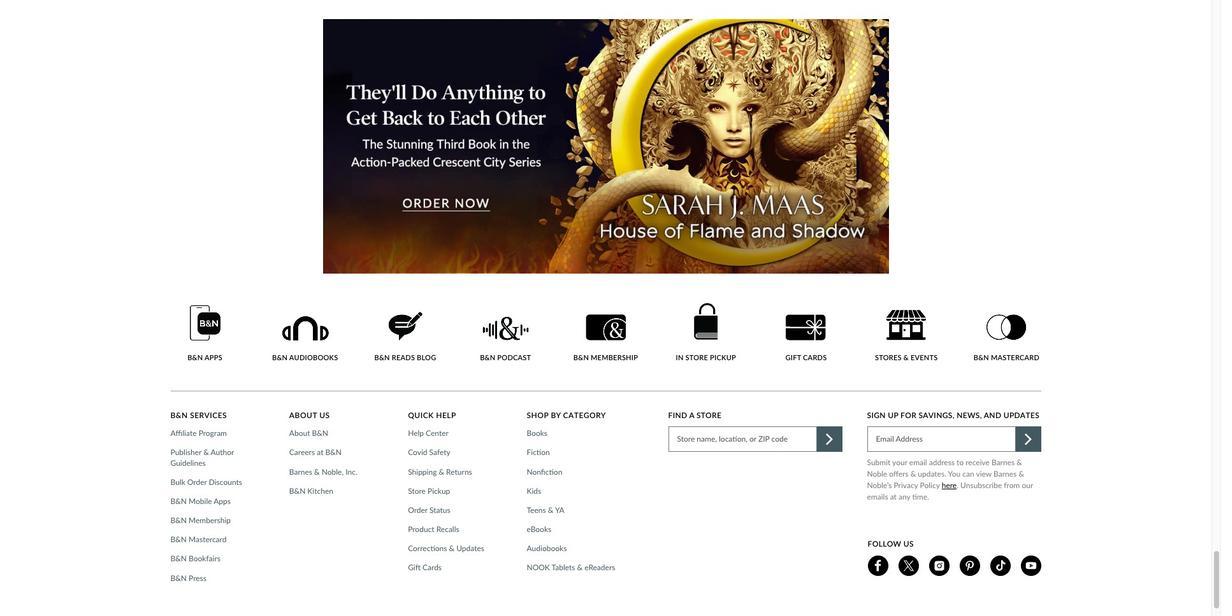 Task type: locate. For each thing, give the bounding box(es) containing it.
store right a
[[697, 411, 722, 421]]

b&n left 'membership'
[[573, 353, 589, 362]]

updates
[[1004, 411, 1039, 421]]

about up about b&n
[[289, 411, 317, 421]]

policy
[[920, 481, 940, 491]]

mastercard
[[189, 536, 227, 545]]

sign
[[867, 411, 886, 421]]

at
[[317, 448, 323, 458], [890, 493, 897, 502]]

about for about us
[[289, 411, 317, 421]]

recalls
[[436, 525, 459, 535]]

program
[[199, 429, 227, 439]]

updates.
[[918, 470, 946, 479]]

order status
[[408, 506, 450, 516]]

& left returns
[[439, 467, 444, 477]]

b&n left podcast
[[480, 353, 495, 362]]

barnes up from
[[994, 470, 1017, 479]]

about b&n link
[[289, 429, 332, 439]]

careers
[[289, 448, 315, 458]]

about
[[289, 411, 317, 421], [289, 429, 310, 439]]

cards
[[423, 564, 442, 573]]

noble
[[867, 470, 887, 479]]

barnes down careers on the left of the page
[[289, 467, 312, 477]]

order up product on the left bottom
[[408, 506, 428, 516]]

b&n inside 'link'
[[187, 353, 203, 362]]

in store pickup link
[[672, 303, 740, 362]]

offers
[[889, 470, 909, 479]]

news,
[[957, 411, 982, 421]]

help inside "link"
[[408, 429, 424, 439]]

membership
[[591, 353, 638, 362]]

b&n press link
[[170, 574, 210, 584]]

0 vertical spatial order
[[187, 478, 207, 487]]

1 horizontal spatial at
[[890, 493, 897, 502]]

at right emails
[[890, 493, 897, 502]]

audiobooks
[[527, 544, 567, 554]]

receive
[[966, 458, 990, 468]]

b&n mastercard
[[974, 353, 1040, 362]]

b&n left reads
[[374, 353, 390, 362]]

follow
[[868, 540, 901, 549]]

store down 'shipping'
[[408, 487, 426, 496]]

b&n left apps
[[187, 353, 203, 362]]

2 about from the top
[[289, 429, 310, 439]]

reads
[[392, 353, 415, 362]]

address
[[929, 458, 955, 468]]

find
[[668, 411, 687, 421]]

b&n left press
[[170, 574, 187, 584]]

Please complete this field text field
[[867, 427, 1016, 453]]

0 horizontal spatial help
[[408, 429, 424, 439]]

b&n up 'b&n mastercard'
[[170, 516, 187, 526]]

ereaders
[[585, 564, 615, 573]]

privacy
[[894, 481, 918, 491]]

0 horizontal spatial store
[[408, 487, 426, 496]]

1 vertical spatial about
[[289, 429, 310, 439]]

product recalls link
[[408, 525, 463, 536]]

in
[[676, 353, 684, 362]]

shipping & returns link
[[408, 467, 476, 478]]

emails
[[867, 493, 888, 502]]

from
[[1004, 481, 1020, 491]]

b&n left mastercard
[[974, 353, 989, 362]]

b&n left audiobooks
[[272, 353, 288, 362]]

podcast
[[497, 353, 531, 362]]

b&n up b&n bookfairs
[[170, 536, 187, 545]]

b&n up b&n press
[[170, 555, 187, 564]]

savings,
[[919, 411, 955, 421]]

nook
[[527, 564, 550, 573]]

Please complete this field to find a store text field
[[668, 427, 817, 453]]

b&n left the kitchen
[[289, 487, 305, 496]]

1 vertical spatial at
[[890, 493, 897, 502]]

corrections
[[408, 544, 447, 554]]

b&n for b&n audiobooks
[[272, 353, 288, 362]]

returns
[[446, 467, 472, 477]]

b&n kitchen
[[289, 487, 333, 496]]

b&n membership link
[[571, 315, 640, 362]]

kids
[[527, 487, 541, 496]]

submit
[[867, 458, 891, 468]]

& left author
[[203, 448, 209, 458]]

1 about from the top
[[289, 411, 317, 421]]

bulk order discounts link
[[170, 478, 246, 488]]

b&n for b&n kitchen
[[289, 487, 305, 496]]

& up our
[[1019, 470, 1024, 479]]

& down email
[[910, 470, 916, 479]]

b&n membership
[[573, 353, 638, 362]]

1 horizontal spatial help
[[436, 411, 456, 421]]

about up careers on the left of the page
[[289, 429, 310, 439]]

order right bulk
[[187, 478, 207, 487]]

b&n for b&n membership
[[170, 516, 187, 526]]

follow us
[[868, 540, 914, 549]]

1 vertical spatial help
[[408, 429, 424, 439]]

and
[[984, 411, 1001, 421]]

0 vertical spatial at
[[317, 448, 323, 458]]

about us
[[289, 411, 330, 421]]

our
[[1022, 481, 1033, 491]]

b&n bookfairs
[[170, 555, 220, 564]]

b&n for b&n mastercard
[[974, 353, 989, 362]]

b&n audiobooks link
[[271, 316, 340, 362]]

barnes & noble, inc. link
[[289, 467, 361, 478]]

nonfiction
[[527, 467, 562, 477]]

books link
[[527, 429, 551, 439]]

gift cards link
[[772, 315, 841, 362]]

email
[[909, 458, 927, 468]]

0 vertical spatial store
[[697, 411, 722, 421]]

& left ya
[[548, 506, 553, 516]]

b&n up affiliate
[[170, 411, 188, 421]]

& down careers at b&n link on the left of the page
[[314, 467, 320, 477]]

ebooks link
[[527, 525, 555, 536]]

0 vertical spatial about
[[289, 411, 317, 421]]

help up center
[[436, 411, 456, 421]]

.
[[957, 481, 959, 491]]

here link
[[942, 481, 957, 492]]

b&n press
[[170, 574, 206, 584]]

submit your email address to receive barnes & noble offers & updates. you can view barnes & noble's privacy policy
[[867, 458, 1024, 491]]

b&n for b&n mobile apps
[[170, 497, 187, 507]]

teens & ya
[[527, 506, 564, 516]]

1 horizontal spatial store
[[697, 411, 722, 421]]

a
[[689, 411, 694, 421]]

gift cards
[[408, 564, 442, 573]]

tablets
[[552, 564, 575, 573]]

order
[[187, 478, 207, 487], [408, 506, 428, 516]]

1 vertical spatial store
[[408, 487, 426, 496]]

b&n down bulk
[[170, 497, 187, 507]]

fiction
[[527, 448, 550, 458]]

store
[[697, 411, 722, 421], [408, 487, 426, 496]]

at right careers on the left of the page
[[317, 448, 323, 458]]

publisher
[[170, 448, 201, 458]]

1 horizontal spatial order
[[408, 506, 428, 516]]

help down the quick
[[408, 429, 424, 439]]

help center
[[408, 429, 449, 439]]

publisher & author guidelines link
[[170, 448, 272, 469]]

careers at b&n link
[[289, 448, 345, 459]]



Task type: describe. For each thing, give the bounding box(es) containing it.
1 vertical spatial order
[[408, 506, 428, 516]]

pickup
[[428, 487, 450, 496]]

store pickup link
[[408, 487, 454, 497]]

0 vertical spatial help
[[436, 411, 456, 421]]

gift
[[786, 353, 801, 362]]

quick help
[[408, 411, 456, 421]]

cards
[[803, 353, 827, 362]]

gift cards link
[[408, 564, 446, 574]]

corrections & updates link
[[408, 544, 488, 555]]

0 horizontal spatial order
[[187, 478, 207, 487]]

order status link
[[408, 506, 454, 516]]

publisher & author guidelines
[[170, 448, 234, 468]]

pickup
[[710, 353, 736, 362]]

mobile
[[189, 497, 212, 507]]

b&n membership link
[[170, 516, 235, 527]]

kids link
[[527, 487, 545, 497]]

b&n for b&n mastercard
[[170, 536, 187, 545]]

advertisement element
[[323, 19, 889, 274]]

about for about b&n
[[289, 429, 310, 439]]

ya
[[555, 506, 564, 516]]

affiliate
[[170, 429, 197, 439]]

any time.
[[899, 493, 929, 502]]

b&n podcast link
[[471, 316, 540, 362]]

gift cards
[[786, 353, 827, 362]]

& left updates at left
[[449, 544, 454, 554]]

b&n for b&n press
[[170, 574, 187, 584]]

events
[[911, 353, 938, 362]]

fiction link
[[527, 448, 554, 459]]

b&n apps link
[[170, 304, 239, 362]]

about b&n
[[289, 429, 328, 439]]

b&n podcast
[[480, 353, 531, 362]]

b&n for b&n apps
[[187, 353, 203, 362]]

b&n for b&n bookfairs
[[170, 555, 187, 564]]

stores
[[875, 353, 902, 362]]

covid
[[408, 448, 427, 458]]

& right tablets
[[577, 564, 583, 573]]

teens & ya link
[[527, 506, 568, 516]]

b&n for b&n services
[[170, 411, 188, 421]]

careers at b&n
[[289, 448, 342, 458]]

mastercard
[[991, 353, 1040, 362]]

services
[[190, 411, 227, 421]]

b&n membership
[[170, 516, 231, 526]]

you
[[948, 470, 961, 479]]

author
[[211, 448, 234, 458]]

find a store
[[668, 411, 722, 421]]

status
[[430, 506, 450, 516]]

your
[[892, 458, 907, 468]]

barnes inside barnes & noble, inc. link
[[289, 467, 312, 477]]

& up from
[[1017, 458, 1022, 468]]

for
[[901, 411, 917, 421]]

audiobooks link
[[527, 544, 571, 555]]

b&n down us
[[312, 429, 328, 439]]

b&n for b&n podcast
[[480, 353, 495, 362]]

shipping & returns
[[408, 467, 472, 477]]

b&n mobile apps link
[[170, 497, 235, 507]]

b&n up 'noble, inc.'
[[325, 448, 342, 458]]

& right stores on the bottom right of page
[[904, 353, 909, 362]]

b&n reads blog
[[374, 353, 436, 362]]

b&n for b&n reads blog
[[374, 353, 390, 362]]

b&n reads blog link
[[371, 312, 440, 362]]

quick
[[408, 411, 434, 421]]

here
[[942, 481, 957, 491]]

barnes up view
[[992, 458, 1015, 468]]

at inside ". unsubscribe from our emails at                         any time."
[[890, 493, 897, 502]]

safety
[[429, 448, 450, 458]]

0 horizontal spatial at
[[317, 448, 323, 458]]

to
[[957, 458, 964, 468]]

help center link
[[408, 429, 452, 439]]

affiliate program
[[170, 429, 227, 439]]

b&n mobile apps
[[170, 497, 231, 507]]

ebooks
[[527, 525, 551, 535]]

corrections & updates
[[408, 544, 484, 554]]

product recalls
[[408, 525, 459, 535]]

bookfairs
[[189, 555, 220, 564]]

b&n mastercard link
[[972, 315, 1041, 362]]

b&n services
[[170, 411, 227, 421]]

b&n audiobooks
[[272, 353, 338, 362]]

noble, inc.
[[322, 467, 357, 477]]

nook tablets & ereaders link
[[527, 564, 619, 574]]

blog
[[417, 353, 436, 362]]

up
[[888, 411, 898, 421]]

b&n for b&n membership
[[573, 353, 589, 362]]

stores & events
[[875, 353, 938, 362]]

press
[[189, 574, 206, 584]]

in store pickup
[[676, 353, 736, 362]]

b&n kitchen link
[[289, 487, 337, 497]]

bulk order discounts
[[170, 478, 242, 487]]

& inside publisher & author guidelines
[[203, 448, 209, 458]]

product
[[408, 525, 434, 535]]

b&n mastercard
[[170, 536, 227, 545]]

discounts
[[209, 478, 242, 487]]

covid safety
[[408, 448, 450, 458]]



Task type: vqa. For each thing, say whether or not it's contained in the screenshot.
Think
no



